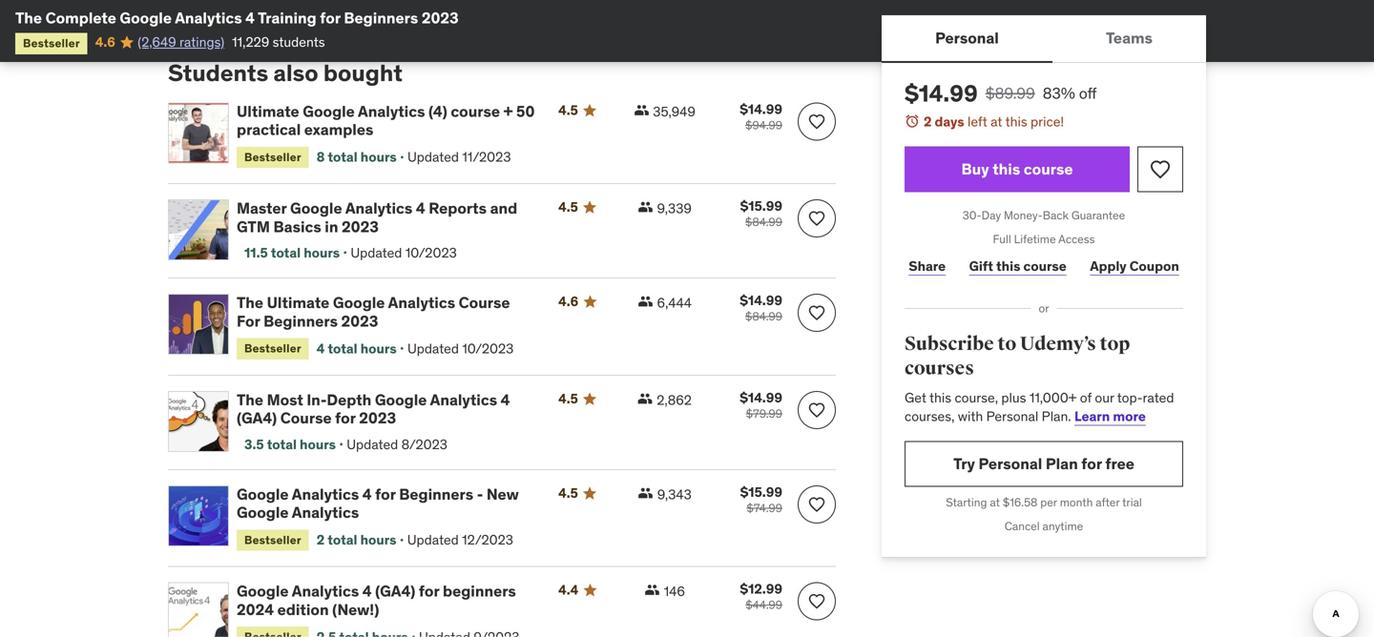 Task type: locate. For each thing, give the bounding box(es) containing it.
course left +
[[451, 102, 500, 121]]

the left 'most'
[[237, 390, 263, 410]]

0 horizontal spatial 4.6
[[95, 33, 115, 50]]

xsmall image left 35,949
[[634, 102, 649, 118]]

0 vertical spatial ultimate
[[237, 102, 299, 121]]

guarantee
[[1072, 208, 1125, 223]]

(ga4)
[[237, 409, 277, 428], [375, 582, 415, 601]]

2 4.5 from the top
[[558, 199, 578, 216]]

0 vertical spatial wishlist image
[[807, 209, 826, 228]]

2 down google analytics 4 for beginners - new google analytics
[[317, 532, 325, 549]]

xsmall image for master google analytics 4 reports and gtm basics in 2023
[[638, 200, 653, 215]]

1 vertical spatial the
[[237, 293, 263, 313]]

1 $84.99 from the top
[[745, 215, 783, 230]]

the inside the most in-depth google analytics 4 (ga4) course for 2023
[[237, 390, 263, 410]]

the inside the ultimate google analytics course for beginners 2023
[[237, 293, 263, 313]]

xsmall image left the 2,862
[[638, 391, 653, 406]]

$14.99 up the days
[[905, 79, 978, 108]]

1 vertical spatial xsmall image
[[638, 294, 653, 309]]

total down google analytics 4 for beginners - new google analytics
[[328, 532, 357, 549]]

xsmall image left 6,444
[[638, 294, 653, 309]]

4 up 11,229
[[245, 8, 255, 28]]

2023
[[422, 8, 459, 28], [342, 217, 379, 237], [341, 311, 378, 331], [359, 409, 396, 428]]

for down updated 8/2023
[[375, 485, 396, 504]]

1 vertical spatial $84.99
[[745, 309, 783, 324]]

xsmall image
[[236, 2, 251, 18], [638, 200, 653, 215], [638, 391, 653, 406], [638, 486, 653, 501]]

personal
[[935, 28, 999, 48], [987, 408, 1039, 425], [979, 454, 1042, 474]]

personal inside "link"
[[979, 454, 1042, 474]]

2 right alarm 'image' at the top of the page
[[924, 113, 932, 130]]

students
[[168, 59, 268, 87]]

1 horizontal spatial course
[[459, 293, 510, 313]]

this right "buy" on the top right
[[993, 159, 1020, 179]]

(ga4) inside google analytics 4 (ga4) for beginners 2024 edition (new!)
[[375, 582, 415, 601]]

the
[[15, 8, 42, 28], [237, 293, 263, 313], [237, 390, 263, 410]]

1 vertical spatial beginners
[[263, 311, 338, 331]]

$15.99 for master google analytics 4 reports and gtm basics in 2023
[[740, 198, 783, 215]]

0 vertical spatial 2
[[924, 113, 932, 130]]

course up the back
[[1024, 159, 1073, 179]]

starting at $16.58 per month after trial cancel anytime
[[946, 495, 1142, 534]]

1 $15.99 from the top
[[740, 198, 783, 215]]

analytics inside google analytics 4 (ga4) for beginners 2024 edition (new!)
[[292, 582, 359, 601]]

google inside the most in-depth google analytics 4 (ga4) course for 2023
[[375, 390, 427, 410]]

10/2023 for 4 total hours
[[462, 340, 514, 357]]

for left free
[[1082, 454, 1102, 474]]

xsmall image for the ultimate google analytics course for beginners 2023
[[638, 294, 653, 309]]

1 vertical spatial ultimate
[[267, 293, 330, 313]]

for inside the try personal plan for free "link"
[[1082, 454, 1102, 474]]

0 vertical spatial xsmall image
[[634, 102, 649, 118]]

this right gift
[[996, 257, 1021, 275]]

updated left 12/2023 at the bottom left
[[407, 532, 459, 549]]

$14.99 $84.99
[[740, 292, 783, 324]]

lifetime
[[1014, 232, 1056, 247]]

personal up $16.58
[[979, 454, 1042, 474]]

this for buy
[[993, 159, 1020, 179]]

the left complete
[[15, 8, 42, 28]]

master
[[237, 199, 287, 218]]

updated 10/2023 down "master google analytics 4 reports and gtm basics in 2023" link
[[351, 244, 457, 262]]

this down $89.99
[[1006, 113, 1028, 130]]

0 vertical spatial personal
[[935, 28, 999, 48]]

updated 12/2023
[[407, 532, 513, 549]]

11.5
[[244, 244, 268, 262]]

2 vertical spatial xsmall image
[[645, 583, 660, 598]]

wishlist image for google analytics 4 for beginners - new google analytics
[[807, 495, 826, 514]]

hours down ultimate google analytics (4) course + 50 practical examples
[[361, 149, 397, 166]]

1 vertical spatial $15.99
[[740, 484, 783, 501]]

4 inside master google analytics 4 reports and gtm basics in 2023
[[416, 199, 425, 218]]

1 vertical spatial 10/2023
[[462, 340, 514, 357]]

this up "courses,"
[[930, 389, 952, 406]]

4 total hours
[[317, 340, 397, 357]]

this inside get this course, plus 11,000+ of our top-rated courses, with personal plan.
[[930, 389, 952, 406]]

xsmall image left 9,343
[[638, 486, 653, 501]]

for inside the most in-depth google analytics 4 (ga4) course for 2023
[[335, 409, 356, 428]]

of
[[1080, 389, 1092, 406]]

this for gift
[[996, 257, 1021, 275]]

examples
[[304, 120, 374, 139]]

(2,649
[[138, 33, 176, 50]]

hours for analytics
[[361, 149, 397, 166]]

2 $15.99 from the top
[[740, 484, 783, 501]]

hours
[[361, 149, 397, 166], [304, 244, 340, 262], [361, 340, 397, 357], [300, 436, 336, 453], [360, 532, 397, 549]]

bestseller down the for on the left of the page
[[244, 341, 301, 356]]

(ga4) down 2 total hours
[[375, 582, 415, 601]]

4.5 for the most in-depth google analytics 4 (ga4) course for 2023
[[558, 390, 578, 407]]

for
[[237, 311, 260, 331]]

1 vertical spatial at
[[990, 495, 1000, 510]]

0 vertical spatial updated 10/2023
[[351, 244, 457, 262]]

at right left
[[991, 113, 1003, 130]]

xsmall image for the most in-depth google analytics 4 (ga4) course for 2023
[[638, 391, 653, 406]]

1 horizontal spatial (ga4)
[[375, 582, 415, 601]]

updated 10/2023
[[351, 244, 457, 262], [407, 340, 514, 357]]

course
[[459, 293, 510, 313], [280, 409, 332, 428]]

wishlist image for the ultimate google analytics course for beginners 2023
[[807, 304, 826, 323]]

0 vertical spatial $15.99
[[740, 198, 783, 215]]

bestseller
[[23, 36, 80, 50], [244, 150, 301, 164], [244, 341, 301, 356], [244, 533, 301, 548]]

xsmall image right less
[[236, 2, 251, 18]]

$14.99 for $14.99 $94.99
[[740, 101, 783, 118]]

2,862
[[657, 392, 692, 409]]

day
[[982, 208, 1001, 223]]

0 horizontal spatial (ga4)
[[237, 409, 277, 428]]

course inside the ultimate google analytics course for beginners 2023
[[459, 293, 510, 313]]

beginners right the for on the left of the page
[[263, 311, 338, 331]]

access
[[1059, 232, 1095, 247]]

for inside google analytics 4 for beginners - new google analytics
[[375, 485, 396, 504]]

total for analytics
[[328, 532, 357, 549]]

$84.99 up $14.99 $84.99
[[745, 215, 783, 230]]

wishlist image
[[807, 209, 826, 228], [807, 495, 826, 514]]

gtm
[[237, 217, 270, 237]]

analytics inside the ultimate google analytics course for beginners 2023
[[388, 293, 455, 313]]

$14.99 right the 2,862
[[740, 389, 783, 406]]

hours down in
[[304, 244, 340, 262]]

total right the 3.5
[[267, 436, 297, 453]]

beginners up bought
[[344, 8, 418, 28]]

2023 right in
[[342, 217, 379, 237]]

1 wishlist image from the top
[[807, 209, 826, 228]]

2 wishlist image from the top
[[807, 495, 826, 514]]

updated down the ultimate google analytics course for beginners 2023 link
[[407, 340, 459, 357]]

4.6
[[95, 33, 115, 50], [558, 293, 579, 310]]

updated down (4)
[[408, 149, 459, 166]]

udemy's
[[1020, 333, 1096, 356]]

0 horizontal spatial 10/2023
[[405, 244, 457, 262]]

0 vertical spatial at
[[991, 113, 1003, 130]]

35,949
[[653, 103, 696, 120]]

the down the 11.5
[[237, 293, 263, 313]]

$14.99 $94.99
[[740, 101, 783, 133]]

2023 up (4)
[[422, 8, 459, 28]]

total down the ultimate google analytics course for beginners 2023 at the left of the page
[[328, 340, 358, 357]]

at
[[991, 113, 1003, 130], [990, 495, 1000, 510]]

this inside button
[[993, 159, 1020, 179]]

wishlist image right $74.99
[[807, 495, 826, 514]]

2 vertical spatial beginners
[[399, 485, 474, 504]]

4 up new
[[501, 390, 510, 410]]

4.5 for google analytics 4 for beginners - new google analytics
[[558, 485, 578, 502]]

analytics
[[175, 8, 242, 28], [358, 102, 425, 121], [345, 199, 413, 218], [388, 293, 455, 313], [430, 390, 497, 410], [292, 485, 359, 504], [292, 503, 359, 523], [292, 582, 359, 601]]

gift this course
[[969, 257, 1067, 275]]

xsmall image
[[634, 102, 649, 118], [638, 294, 653, 309], [645, 583, 660, 598]]

2023 up 4 total hours
[[341, 311, 378, 331]]

back
[[1043, 208, 1069, 223]]

new
[[487, 485, 519, 504]]

$14.99 right 35,949
[[740, 101, 783, 118]]

google analytics 4 (ga4) for beginners 2024 edition (new!)
[[237, 582, 516, 620]]

1 vertical spatial (ga4)
[[375, 582, 415, 601]]

4 inside google analytics 4 for beginners - new google analytics
[[362, 485, 372, 504]]

1 vertical spatial updated 10/2023
[[407, 340, 514, 357]]

wishlist image for the most in-depth google analytics 4 (ga4) course for 2023
[[807, 401, 826, 420]]

1 vertical spatial wishlist image
[[807, 495, 826, 514]]

1 vertical spatial course
[[280, 409, 332, 428]]

1 vertical spatial 2
[[317, 532, 325, 549]]

the for the complete google analytics 4 training for beginners 2023
[[15, 8, 42, 28]]

top
[[1100, 333, 1130, 356]]

0 vertical spatial the
[[15, 8, 42, 28]]

xsmall image left 9,339
[[638, 200, 653, 215]]

starting
[[946, 495, 987, 510]]

3 4.5 from the top
[[558, 390, 578, 407]]

course inside button
[[1024, 159, 1073, 179]]

xsmall image left '146'
[[645, 583, 660, 598]]

$14.99 for $14.99 $89.99 83% off
[[905, 79, 978, 108]]

share
[[909, 257, 946, 275]]

2023 inside the most in-depth google analytics 4 (ga4) course for 2023
[[359, 409, 396, 428]]

xsmall image for ultimate google analytics (4) course + 50 practical examples
[[634, 102, 649, 118]]

learn more link
[[1075, 408, 1146, 425]]

4 4.5 from the top
[[558, 485, 578, 502]]

hours down google analytics 4 for beginners - new google analytics
[[360, 532, 397, 549]]

1 horizontal spatial 2
[[924, 113, 932, 130]]

0 vertical spatial (ga4)
[[237, 409, 277, 428]]

master google analytics 4 reports and gtm basics in 2023
[[237, 199, 517, 237]]

ultimate down students also bought
[[237, 102, 299, 121]]

30-
[[963, 208, 982, 223]]

personal up $14.99 $89.99 83% off
[[935, 28, 999, 48]]

top-
[[1117, 389, 1143, 406]]

(2,649 ratings)
[[138, 33, 224, 50]]

1 horizontal spatial 10/2023
[[462, 340, 514, 357]]

hours down the ultimate google analytics course for beginners 2023 at the left of the page
[[361, 340, 397, 357]]

2 $84.99 from the top
[[745, 309, 783, 324]]

cancel
[[1005, 519, 1040, 534]]

(4)
[[429, 102, 447, 121]]

1 vertical spatial 4.6
[[558, 293, 579, 310]]

2023 inside master google analytics 4 reports and gtm basics in 2023
[[342, 217, 379, 237]]

teams button
[[1053, 15, 1206, 61]]

$84.99 for the ultimate google analytics course for beginners 2023
[[745, 309, 783, 324]]

$15.99 down $94.99 at the right top
[[740, 198, 783, 215]]

the ultimate google analytics course for beginners 2023
[[237, 293, 510, 331]]

4 inside google analytics 4 (ga4) for beginners 2024 edition (new!)
[[362, 582, 372, 601]]

$15.99 down $79.99
[[740, 484, 783, 501]]

for right in- on the left bottom of page
[[335, 409, 356, 428]]

depth
[[327, 390, 372, 410]]

bestseller for ultimate
[[244, 150, 301, 164]]

2 vertical spatial course
[[1024, 257, 1067, 275]]

4 down 2 total hours
[[362, 582, 372, 601]]

$74.99
[[747, 501, 783, 516]]

1 4.5 from the top
[[558, 102, 578, 119]]

xsmall image for google analytics 4 for beginners - new google analytics
[[638, 486, 653, 501]]

1 vertical spatial course
[[1024, 159, 1073, 179]]

$94.99
[[745, 118, 783, 133]]

at left $16.58
[[990, 495, 1000, 510]]

ultimate down 11.5 total hours
[[267, 293, 330, 313]]

course inside ultimate google analytics (4) course + 50 practical examples
[[451, 102, 500, 121]]

2 vertical spatial personal
[[979, 454, 1042, 474]]

4.5 for ultimate google analytics (4) course + 50 practical examples
[[558, 102, 578, 119]]

2 vertical spatial the
[[237, 390, 263, 410]]

2023 up updated 8/2023
[[359, 409, 396, 428]]

bestseller down complete
[[23, 36, 80, 50]]

0 vertical spatial course
[[451, 102, 500, 121]]

course
[[451, 102, 500, 121], [1024, 159, 1073, 179], [1024, 257, 1067, 275]]

for left beginners
[[419, 582, 439, 601]]

google inside the ultimate google analytics course for beginners 2023
[[333, 293, 385, 313]]

course down lifetime
[[1024, 257, 1067, 275]]

$84.99 for master google analytics 4 reports and gtm basics in 2023
[[745, 215, 783, 230]]

6,444
[[657, 295, 692, 312]]

updated 8/2023
[[347, 436, 448, 453]]

(ga4) up the 3.5
[[237, 409, 277, 428]]

ultimate google analytics (4) course + 50 practical examples link
[[237, 102, 536, 139]]

plan.
[[1042, 408, 1071, 425]]

updated 10/2023 down the ultimate google analytics course for beginners 2023 link
[[407, 340, 514, 357]]

beginners inside google analytics 4 for beginners - new google analytics
[[399, 485, 474, 504]]

personal down plus
[[987, 408, 1039, 425]]

4 up 2 total hours
[[362, 485, 372, 504]]

tab list
[[882, 15, 1206, 63]]

2 for 2 days left at this price!
[[924, 113, 932, 130]]

$14.99 $79.99
[[740, 389, 783, 421]]

wishlist image right the $15.99 $84.99
[[807, 209, 826, 228]]

0 vertical spatial 4.6
[[95, 33, 115, 50]]

the most in-depth google analytics 4 (ga4) course for 2023
[[237, 390, 510, 428]]

0 vertical spatial $84.99
[[745, 215, 783, 230]]

1 vertical spatial personal
[[987, 408, 1039, 425]]

4 left reports
[[416, 199, 425, 218]]

bestseller down practical
[[244, 150, 301, 164]]

$15.99
[[740, 198, 783, 215], [740, 484, 783, 501]]

2
[[924, 113, 932, 130], [317, 532, 325, 549]]

2 days left at this price!
[[924, 113, 1064, 130]]

reports
[[429, 199, 487, 218]]

total right 8
[[328, 149, 358, 166]]

buy
[[962, 159, 989, 179]]

$14.99 right 6,444
[[740, 292, 783, 309]]

4
[[245, 8, 255, 28], [416, 199, 425, 218], [317, 340, 325, 357], [501, 390, 510, 410], [362, 485, 372, 504], [362, 582, 372, 601]]

beginners
[[443, 582, 516, 601]]

tab list containing personal
[[882, 15, 1206, 63]]

ultimate inside ultimate google analytics (4) course + 50 practical examples
[[237, 102, 299, 121]]

bestseller for google
[[244, 533, 301, 548]]

updated for (4)
[[408, 149, 459, 166]]

0 horizontal spatial course
[[280, 409, 332, 428]]

google analytics 4 (ga4) for beginners 2024 edition (new!) link
[[237, 582, 536, 620]]

0 vertical spatial 10/2023
[[405, 244, 457, 262]]

bestseller up the 2024 on the bottom left of the page
[[244, 533, 301, 548]]

$84.99 inside the $15.99 $84.99
[[745, 215, 783, 230]]

$79.99
[[746, 406, 783, 421]]

beginners inside the ultimate google analytics course for beginners 2023
[[263, 311, 338, 331]]

beginners left -
[[399, 485, 474, 504]]

hours down in- on the left bottom of page
[[300, 436, 336, 453]]

0 horizontal spatial 2
[[317, 532, 325, 549]]

alarm image
[[905, 114, 920, 129]]

0 vertical spatial course
[[459, 293, 510, 313]]

wishlist image
[[807, 112, 826, 131], [1149, 158, 1172, 181], [807, 304, 826, 323], [807, 401, 826, 420], [807, 592, 826, 611]]

$84.99 inside $14.99 $84.99
[[745, 309, 783, 324]]

11.5 total hours
[[244, 244, 340, 262]]

$84.99 up $14.99 $79.99
[[745, 309, 783, 324]]



Task type: vqa. For each thing, say whether or not it's contained in the screenshot.
courses,
yes



Task type: describe. For each thing, give the bounding box(es) containing it.
anytime
[[1043, 519, 1083, 534]]

wishlist image for ultimate google analytics (4) course + 50 practical examples
[[807, 112, 826, 131]]

2024
[[237, 600, 274, 620]]

show less
[[168, 1, 232, 18]]

hours for google
[[361, 340, 397, 357]]

try
[[954, 454, 975, 474]]

course for gift this course
[[1024, 257, 1067, 275]]

the complete google analytics 4 training for beginners 2023
[[15, 8, 459, 28]]

in-
[[307, 390, 327, 410]]

$15.99 $74.99
[[740, 484, 783, 516]]

students also bought
[[168, 59, 403, 87]]

$16.58
[[1003, 495, 1038, 510]]

wishlist image for master google analytics 4 reports and gtm basics in 2023
[[807, 209, 826, 228]]

-
[[477, 485, 483, 504]]

analytics inside master google analytics 4 reports and gtm basics in 2023
[[345, 199, 413, 218]]

free
[[1105, 454, 1135, 474]]

the for the ultimate google analytics course for beginners 2023
[[237, 293, 263, 313]]

most
[[267, 390, 303, 410]]

for inside google analytics 4 (ga4) for beginners 2024 edition (new!)
[[419, 582, 439, 601]]

left
[[968, 113, 988, 130]]

try personal plan for free link
[[905, 441, 1183, 487]]

$15.99 for google analytics 4 for beginners - new google analytics
[[740, 484, 783, 501]]

bought
[[323, 59, 403, 87]]

courses,
[[905, 408, 955, 425]]

wishlist image for google analytics 4 (ga4) for beginners 2024 edition (new!)
[[807, 592, 826, 611]]

$14.99 for $14.99 $84.99
[[740, 292, 783, 309]]

try personal plan for free
[[954, 454, 1135, 474]]

gift
[[969, 257, 993, 275]]

updated for analytics
[[407, 340, 459, 357]]

ratings)
[[179, 33, 224, 50]]

more
[[1113, 408, 1146, 425]]

4 up in- on the left bottom of page
[[317, 340, 325, 357]]

edition
[[277, 600, 329, 620]]

with
[[958, 408, 983, 425]]

personal button
[[882, 15, 1053, 61]]

our
[[1095, 389, 1114, 406]]

2 total hours
[[317, 532, 397, 549]]

total down basics
[[271, 244, 301, 262]]

$89.99
[[986, 84, 1035, 103]]

(ga4) inside the most in-depth google analytics 4 (ga4) course for 2023
[[237, 409, 277, 428]]

gift this course link
[[965, 247, 1071, 286]]

complete
[[45, 8, 116, 28]]

in
[[325, 217, 338, 237]]

rated
[[1143, 389, 1174, 406]]

total for google
[[328, 149, 358, 166]]

10/2023 for 11.5 total hours
[[405, 244, 457, 262]]

12/2023
[[462, 532, 513, 549]]

google analytics 4 for beginners - new google analytics
[[237, 485, 519, 523]]

personal inside get this course, plus 11,000+ of our top-rated courses, with personal plan.
[[987, 408, 1039, 425]]

updated down master google analytics 4 reports and gtm basics in 2023
[[351, 244, 402, 262]]

google inside ultimate google analytics (4) course + 50 practical examples
[[303, 102, 355, 121]]

full
[[993, 232, 1011, 247]]

course inside the most in-depth google analytics 4 (ga4) course for 2023
[[280, 409, 332, 428]]

learn
[[1075, 408, 1110, 425]]

the ultimate google analytics course for beginners 2023 link
[[237, 293, 536, 331]]

$14.99 for $14.99 $79.99
[[740, 389, 783, 406]]

plan
[[1046, 454, 1078, 474]]

total for ultimate
[[328, 340, 358, 357]]

xsmall image for google analytics 4 (ga4) for beginners 2024 edition (new!)
[[645, 583, 660, 598]]

4.5 for master google analytics 4 reports and gtm basics in 2023
[[558, 199, 578, 216]]

training
[[258, 8, 317, 28]]

course,
[[955, 389, 998, 406]]

also
[[273, 59, 318, 87]]

8/2023
[[401, 436, 448, 453]]

0 vertical spatial beginners
[[344, 8, 418, 28]]

buy this course
[[962, 159, 1073, 179]]

apply
[[1090, 257, 1127, 275]]

month
[[1060, 495, 1093, 510]]

xsmall image inside show less button
[[236, 2, 251, 18]]

learn more
[[1075, 408, 1146, 425]]

the for the most in-depth google analytics 4 (ga4) course for 2023
[[237, 390, 263, 410]]

show less button
[[168, 0, 251, 29]]

bestseller for the
[[244, 341, 301, 356]]

4.4
[[558, 582, 579, 599]]

trial
[[1122, 495, 1142, 510]]

+
[[504, 102, 513, 121]]

4 inside the most in-depth google analytics 4 (ga4) course for 2023
[[501, 390, 510, 410]]

google inside master google analytics 4 reports and gtm basics in 2023
[[290, 199, 342, 218]]

course for buy this course
[[1024, 159, 1073, 179]]

google inside google analytics 4 (ga4) for beginners 2024 edition (new!)
[[237, 582, 289, 601]]

146
[[664, 583, 685, 600]]

analytics inside ultimate google analytics (4) course + 50 practical examples
[[358, 102, 425, 121]]

coupon
[[1130, 257, 1179, 275]]

get
[[905, 389, 927, 406]]

11,000+
[[1030, 389, 1077, 406]]

basics
[[273, 217, 321, 237]]

3.5 total hours
[[244, 436, 336, 453]]

at inside starting at $16.58 per month after trial cancel anytime
[[990, 495, 1000, 510]]

analytics inside the most in-depth google analytics 4 (ga4) course for 2023
[[430, 390, 497, 410]]

2023 inside the ultimate google analytics course for beginners 2023
[[341, 311, 378, 331]]

subscribe to udemy's top courses
[[905, 333, 1130, 380]]

updated for for
[[407, 532, 459, 549]]

1 horizontal spatial 4.6
[[558, 293, 579, 310]]

get this course, plus 11,000+ of our top-rated courses, with personal plan.
[[905, 389, 1174, 425]]

off
[[1079, 84, 1097, 103]]

show
[[168, 1, 204, 18]]

hours for 4
[[360, 532, 397, 549]]

11,229
[[232, 33, 269, 50]]

share button
[[905, 247, 950, 286]]

updated 10/2023 for 11.5 total hours
[[351, 244, 457, 262]]

subscribe
[[905, 333, 994, 356]]

9,343
[[657, 486, 692, 503]]

30-day money-back guarantee full lifetime access
[[963, 208, 1125, 247]]

to
[[998, 333, 1017, 356]]

updated 10/2023 for 4 total hours
[[407, 340, 514, 357]]

the most in-depth google analytics 4 (ga4) course for 2023 link
[[237, 390, 536, 428]]

this for get
[[930, 389, 952, 406]]

personal inside button
[[935, 28, 999, 48]]

less
[[207, 1, 232, 18]]

2 for 2 total hours
[[317, 532, 325, 549]]

ultimate inside the ultimate google analytics course for beginners 2023
[[267, 293, 330, 313]]

buy this course button
[[905, 147, 1130, 192]]

(new!)
[[332, 600, 379, 620]]

11/2023
[[462, 149, 511, 166]]

updated down the most in-depth google analytics 4 (ga4) course for 2023 on the bottom left of the page
[[347, 436, 398, 453]]

9,339
[[657, 200, 692, 217]]

$15.99 $84.99
[[740, 198, 783, 230]]

$44.99
[[746, 598, 783, 613]]

and
[[490, 199, 517, 218]]

master google analytics 4 reports and gtm basics in 2023 link
[[237, 199, 536, 237]]

practical
[[237, 120, 301, 139]]

for up students
[[320, 8, 341, 28]]



